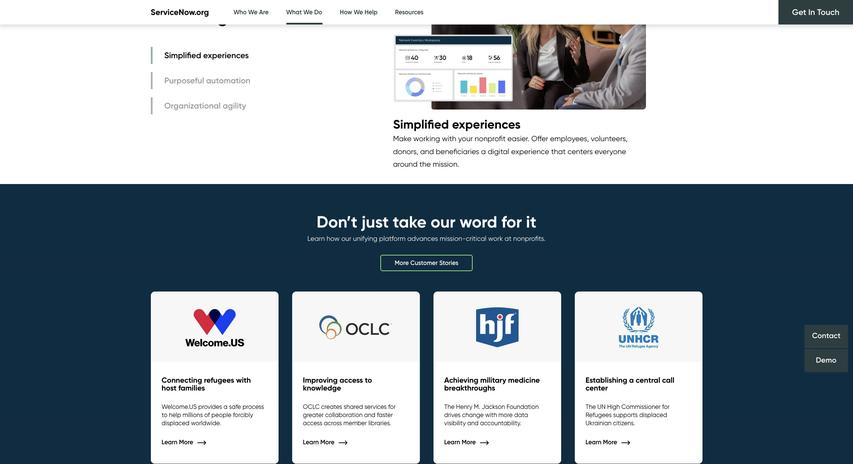 Task type: vqa. For each thing, say whether or not it's contained in the screenshot.
with
yes



Task type: describe. For each thing, give the bounding box(es) containing it.
foundation
[[507, 403, 539, 411]]

refugees
[[586, 412, 612, 419]]

simplified for simplified experiences
[[164, 50, 201, 60]]

visibility
[[444, 420, 466, 427]]

take
[[393, 212, 426, 232]]

resources link
[[395, 0, 423, 25]]

contact
[[812, 332, 841, 341]]

don't just take our word for it learn how our unifying platform advances mission-critical work at nonprofits.
[[307, 212, 546, 243]]

in
[[808, 7, 815, 17]]

help
[[169, 412, 181, 419]]

easier.
[[507, 134, 529, 143]]

simplified for simplified experiences make working with your nonprofit easier. offer employees, volunteers, donors, and beneficiaries a digital experience that centers everyone around the mission.
[[393, 117, 449, 132]]

your
[[458, 134, 473, 143]]

ukrainian
[[586, 420, 612, 427]]

drives
[[444, 412, 461, 419]]

simplified experiences make working with your nonprofit easier. offer employees, volunteers, donors, and beneficiaries a digital experience that centers everyone around the mission.
[[393, 117, 628, 169]]

achieving military medicine breakthroughs
[[444, 376, 540, 393]]

safe
[[229, 403, 241, 411]]

faster
[[377, 412, 393, 419]]

the
[[419, 160, 431, 169]]

learn more for achieving military medicine breakthroughs
[[444, 439, 477, 446]]

services
[[365, 403, 387, 411]]

touch
[[817, 7, 839, 17]]

beneficiaries
[[436, 147, 479, 156]]

stories
[[439, 259, 458, 267]]

and inside the do better business and do more good
[[295, 0, 325, 6]]

experience
[[511, 147, 549, 156]]

henry m. jackson foundation logo image
[[433, 292, 561, 364]]

a inside the simplified experiences make working with your nonprofit easier. offer employees, volunteers, donors, and beneficiaries a digital experience that centers everyone around the mission.
[[481, 147, 486, 156]]

with inside connecting refugees with host families
[[236, 376, 251, 385]]

welcome.us
[[162, 403, 197, 411]]

for for improving access to knowledge
[[388, 403, 396, 411]]

oclc
[[303, 403, 320, 411]]

simplified experiences link
[[151, 47, 252, 64]]

central
[[636, 376, 660, 385]]

servicenow.org
[[151, 7, 209, 17]]

military
[[480, 376, 506, 385]]

millions
[[183, 412, 203, 419]]

learn for establishing a central call center
[[586, 439, 601, 446]]

libraries.
[[368, 420, 391, 427]]

automation
[[206, 76, 250, 85]]

nonprofits.
[[513, 235, 546, 243]]

people
[[211, 412, 231, 419]]

how
[[340, 9, 352, 16]]

change
[[462, 412, 484, 419]]

improving access to knowledge
[[303, 376, 372, 393]]

do
[[151, 7, 171, 27]]

learn more link for establishing a central call center
[[586, 439, 640, 446]]

at
[[505, 235, 511, 243]]

demo link
[[805, 349, 848, 372]]

how we help link
[[340, 0, 378, 25]]

get in touch link
[[778, 0, 853, 25]]

families
[[178, 384, 205, 393]]

contact link
[[805, 325, 848, 348]]

oclc creates shared services for greater collaboration and faster access across member libraries.
[[303, 403, 396, 427]]

what we do
[[286, 9, 322, 16]]

learn more link for improving access to knowledge
[[303, 439, 357, 446]]

organizational
[[164, 101, 221, 111]]

a inside "establishing a central call center"
[[629, 376, 634, 385]]

what
[[286, 9, 302, 16]]

we for what
[[303, 9, 313, 16]]

citizens.
[[613, 420, 635, 427]]

more for connecting refugees with host families
[[179, 439, 193, 446]]

purposeful
[[164, 76, 204, 85]]

process
[[243, 403, 264, 411]]

access inside improving access to knowledge
[[340, 376, 363, 385]]

platform
[[379, 235, 406, 243]]

simplified experiences
[[164, 50, 249, 60]]

learn for achieving military medicine breakthroughs
[[444, 439, 460, 446]]

working
[[413, 134, 440, 143]]

more customer stories
[[395, 259, 458, 267]]

centers
[[568, 147, 593, 156]]

organizational agility
[[164, 101, 246, 111]]

to inside welcome.us provides a safe process to help millions of people forcibly displaced worldwide.
[[162, 412, 167, 419]]

learn more for establishing a central call center
[[586, 439, 619, 446]]

accountability.
[[480, 420, 521, 427]]

refugees
[[204, 376, 234, 385]]

learn more for connecting refugees with host families
[[162, 439, 195, 446]]

word
[[460, 212, 497, 232]]

call
[[662, 376, 674, 385]]

person with laptop with network inventory screenshot image
[[393, 0, 646, 117]]

help
[[365, 9, 378, 16]]

learn for connecting refugees with host families
[[162, 439, 177, 446]]

more left customer
[[395, 259, 409, 267]]

get
[[792, 7, 806, 17]]

and inside oclc creates shared services for greater collaboration and faster access across member libraries.
[[364, 412, 375, 419]]

the for achieving military medicine breakthroughs
[[444, 403, 455, 411]]

worldwide.
[[191, 420, 221, 427]]

collaboration
[[325, 412, 363, 419]]

mission-
[[440, 235, 466, 243]]

critical
[[466, 235, 486, 243]]

organizational agility link
[[151, 97, 252, 114]]

oclc logo image
[[292, 292, 420, 364]]

are
[[259, 9, 269, 16]]

displaced inside the un high commissioner for refugees supports displaced ukrainian citizens.
[[639, 412, 667, 419]]

it
[[526, 212, 536, 232]]

medicine
[[508, 376, 540, 385]]

everyone
[[595, 147, 626, 156]]

donors,
[[393, 147, 418, 156]]

the henry m. jackson foundation drives change with more data visibility and accountability.
[[444, 403, 539, 427]]

work
[[488, 235, 503, 243]]



Task type: locate. For each thing, give the bounding box(es) containing it.
learn more link down across
[[303, 439, 357, 446]]

2 horizontal spatial a
[[629, 376, 634, 385]]

more for improving access to knowledge
[[320, 439, 334, 446]]

1 learn more link from the left
[[162, 439, 216, 446]]

to left help
[[162, 412, 167, 419]]

with inside the simplified experiences make working with your nonprofit easier. offer employees, volunteers, donors, and beneficiaries a digital experience that centers everyone around the mission.
[[442, 134, 456, 143]]

1 learn more from the left
[[162, 439, 195, 446]]

to inside improving access to knowledge
[[365, 376, 372, 385]]

creates
[[321, 403, 342, 411]]

experiences
[[203, 50, 249, 60], [452, 117, 521, 132]]

united nations high commissioner for refugees logo image
[[575, 292, 702, 364]]

learn down ukrainian
[[586, 439, 601, 446]]

0 horizontal spatial do
[[151, 0, 172, 6]]

learn more link
[[162, 439, 216, 446], [303, 439, 357, 446], [444, 439, 499, 446], [586, 439, 640, 446]]

0 vertical spatial access
[[340, 376, 363, 385]]

more down ukrainian
[[603, 439, 617, 446]]

with down the jackson
[[485, 412, 497, 419]]

of
[[204, 412, 210, 419]]

with right refugees at the bottom left of page
[[236, 376, 251, 385]]

advances
[[407, 235, 438, 243]]

experiences up nonprofit
[[452, 117, 521, 132]]

a inside welcome.us provides a safe process to help millions of people forcibly displaced worldwide.
[[224, 403, 227, 411]]

who we are link
[[233, 0, 269, 25]]

1 vertical spatial experiences
[[452, 117, 521, 132]]

experiences up automation
[[203, 50, 249, 60]]

the inside the henry m. jackson foundation drives change with more data visibility and accountability.
[[444, 403, 455, 411]]

1 horizontal spatial a
[[481, 147, 486, 156]]

access inside oclc creates shared services for greater collaboration and faster access across member libraries.
[[303, 420, 322, 427]]

2 horizontal spatial for
[[662, 403, 670, 411]]

mission.
[[433, 160, 459, 169]]

access down the greater
[[303, 420, 322, 427]]

simplified inside the simplified experiences make working with your nonprofit easier. offer employees, volunteers, donors, and beneficiaries a digital experience that centers everyone around the mission.
[[393, 117, 449, 132]]

demo
[[816, 356, 837, 365]]

do right what on the top
[[314, 9, 322, 16]]

our up mission-
[[431, 212, 456, 232]]

for for establishing a central call center
[[662, 403, 670, 411]]

1 horizontal spatial access
[[340, 376, 363, 385]]

learn more
[[162, 439, 195, 446], [303, 439, 336, 446], [444, 439, 477, 446], [586, 439, 619, 446]]

a left central
[[629, 376, 634, 385]]

0 vertical spatial simplified
[[164, 50, 201, 60]]

for
[[501, 212, 522, 232], [388, 403, 396, 411], [662, 403, 670, 411]]

0 horizontal spatial we
[[248, 9, 258, 16]]

1 horizontal spatial with
[[442, 134, 456, 143]]

we for who
[[248, 9, 258, 16]]

0 vertical spatial displaced
[[639, 412, 667, 419]]

2 learn more from the left
[[303, 439, 336, 446]]

1 horizontal spatial to
[[365, 376, 372, 385]]

a up people
[[224, 403, 227, 411]]

the up drives at right
[[444, 403, 455, 411]]

what we do link
[[286, 0, 322, 27]]

welcome.us logo image
[[151, 292, 278, 364]]

learn more link for connecting refugees with host families
[[162, 439, 216, 446]]

simplified up "working"
[[393, 117, 449, 132]]

and down services
[[364, 412, 375, 419]]

greater
[[303, 412, 324, 419]]

and
[[295, 0, 325, 6], [420, 147, 434, 156], [364, 412, 375, 419], [467, 420, 479, 427]]

2 learn more link from the left
[[303, 439, 357, 446]]

for inside the 'don't just take our word for it learn how our unifying platform advances mission-critical work at nonprofits.'
[[501, 212, 522, 232]]

employees,
[[550, 134, 589, 143]]

learn more down across
[[303, 439, 336, 446]]

do better business and do more good
[[151, 0, 325, 27]]

more for achieving military medicine breakthroughs
[[462, 439, 476, 446]]

establishing
[[586, 376, 627, 385]]

do up do
[[151, 0, 172, 6]]

agility
[[223, 101, 246, 111]]

2 we from the left
[[303, 9, 313, 16]]

more inside the do better business and do more good
[[175, 7, 213, 27]]

0 vertical spatial to
[[365, 376, 372, 385]]

1 horizontal spatial the
[[586, 403, 596, 411]]

the inside the un high commissioner for refugees supports displaced ukrainian citizens.
[[586, 403, 596, 411]]

learn more link down visibility at the right bottom of page
[[444, 439, 499, 446]]

0 horizontal spatial for
[[388, 403, 396, 411]]

and up what we do
[[295, 0, 325, 6]]

jackson
[[482, 403, 505, 411]]

1 vertical spatial displaced
[[162, 420, 189, 427]]

more for establishing a central call center
[[603, 439, 617, 446]]

learn more down visibility at the right bottom of page
[[444, 439, 477, 446]]

learn more link down citizens.
[[586, 439, 640, 446]]

3 learn more from the left
[[444, 439, 477, 446]]

the
[[444, 403, 455, 411], [586, 403, 596, 411]]

resources
[[395, 9, 423, 16]]

connecting refugees with host families
[[162, 376, 251, 393]]

more down better
[[175, 7, 213, 27]]

purposeful automation
[[164, 76, 250, 85]]

learn more down ukrainian
[[586, 439, 619, 446]]

more up accountability.
[[498, 412, 513, 419]]

with up beneficiaries
[[442, 134, 456, 143]]

2 horizontal spatial with
[[485, 412, 497, 419]]

1 vertical spatial do
[[314, 9, 322, 16]]

learn more down help
[[162, 439, 195, 446]]

the left un at the right bottom
[[586, 403, 596, 411]]

for inside oclc creates shared services for greater collaboration and faster access across member libraries.
[[388, 403, 396, 411]]

we for how
[[354, 9, 363, 16]]

4 learn more link from the left
[[586, 439, 640, 446]]

how
[[327, 235, 340, 243]]

0 horizontal spatial a
[[224, 403, 227, 411]]

good
[[217, 7, 257, 27]]

1 horizontal spatial more
[[498, 412, 513, 419]]

to
[[365, 376, 372, 385], [162, 412, 167, 419]]

displaced
[[639, 412, 667, 419], [162, 420, 189, 427]]

center
[[586, 384, 608, 393]]

to up services
[[365, 376, 372, 385]]

data
[[514, 412, 528, 419]]

1 vertical spatial access
[[303, 420, 322, 427]]

who
[[233, 9, 247, 16]]

and down change
[[467, 420, 479, 427]]

for up at
[[501, 212, 522, 232]]

1 we from the left
[[248, 9, 258, 16]]

high
[[607, 403, 620, 411]]

0 horizontal spatial access
[[303, 420, 322, 427]]

0 horizontal spatial to
[[162, 412, 167, 419]]

more down across
[[320, 439, 334, 446]]

for inside the un high commissioner for refugees supports displaced ukrainian citizens.
[[662, 403, 670, 411]]

1 vertical spatial simplified
[[393, 117, 449, 132]]

learn for improving access to knowledge
[[303, 439, 319, 446]]

across
[[324, 420, 342, 427]]

0 horizontal spatial simplified
[[164, 50, 201, 60]]

that
[[551, 147, 566, 156]]

the for establishing a central call center
[[586, 403, 596, 411]]

learn down help
[[162, 439, 177, 446]]

0 horizontal spatial displaced
[[162, 420, 189, 427]]

for right commissioner
[[662, 403, 670, 411]]

displaced down commissioner
[[639, 412, 667, 419]]

learn down the greater
[[303, 439, 319, 446]]

more inside the henry m. jackson foundation drives change with more data visibility and accountability.
[[498, 412, 513, 419]]

1 vertical spatial more
[[498, 412, 513, 419]]

experiences inside the simplified experiences make working with your nonprofit easier. offer employees, volunteers, donors, and beneficiaries a digital experience that centers everyone around the mission.
[[452, 117, 521, 132]]

3 we from the left
[[354, 9, 363, 16]]

2 vertical spatial a
[[224, 403, 227, 411]]

0 vertical spatial our
[[431, 212, 456, 232]]

learn inside the 'don't just take our word for it learn how our unifying platform advances mission-critical work at nonprofits.'
[[307, 235, 325, 243]]

displaced down help
[[162, 420, 189, 427]]

get in touch
[[792, 7, 839, 17]]

achieving
[[444, 376, 478, 385]]

experiences for simplified experiences
[[203, 50, 249, 60]]

0 vertical spatial experiences
[[203, 50, 249, 60]]

shared
[[344, 403, 363, 411]]

volunteers,
[[591, 134, 628, 143]]

2 the from the left
[[586, 403, 596, 411]]

1 vertical spatial to
[[162, 412, 167, 419]]

1 the from the left
[[444, 403, 455, 411]]

more customer stories link
[[380, 255, 473, 271]]

provides
[[198, 403, 222, 411]]

4 learn more from the left
[[586, 439, 619, 446]]

1 horizontal spatial our
[[431, 212, 456, 232]]

2 horizontal spatial we
[[354, 9, 363, 16]]

connecting
[[162, 376, 202, 385]]

welcome.us provides a safe process to help millions of people forcibly displaced worldwide.
[[162, 403, 264, 427]]

a down nonprofit
[[481, 147, 486, 156]]

with inside the henry m. jackson foundation drives change with more data visibility and accountability.
[[485, 412, 497, 419]]

access up the shared
[[340, 376, 363, 385]]

supports
[[613, 412, 638, 419]]

0 vertical spatial with
[[442, 134, 456, 143]]

knowledge
[[303, 384, 341, 393]]

around
[[393, 160, 418, 169]]

more
[[175, 7, 213, 27], [498, 412, 513, 419]]

just
[[362, 212, 389, 232]]

the un high commissioner for refugees supports displaced ukrainian citizens.
[[586, 403, 670, 427]]

learn down visibility at the right bottom of page
[[444, 439, 460, 446]]

3 learn more link from the left
[[444, 439, 499, 446]]

and inside the simplified experiences make working with your nonprofit easier. offer employees, volunteers, donors, and beneficiaries a digital experience that centers everyone around the mission.
[[420, 147, 434, 156]]

henry
[[456, 403, 472, 411]]

displaced inside welcome.us provides a safe process to help millions of people forcibly displaced worldwide.
[[162, 420, 189, 427]]

0 vertical spatial a
[[481, 147, 486, 156]]

0 vertical spatial do
[[151, 0, 172, 6]]

learn more link for achieving military medicine breakthroughs
[[444, 439, 499, 446]]

1 horizontal spatial experiences
[[452, 117, 521, 132]]

simplified up purposeful
[[164, 50, 201, 60]]

we right what on the top
[[303, 9, 313, 16]]

0 horizontal spatial our
[[341, 235, 351, 243]]

1 horizontal spatial displaced
[[639, 412, 667, 419]]

more down visibility at the right bottom of page
[[462, 439, 476, 446]]

1 vertical spatial with
[[236, 376, 251, 385]]

1 horizontal spatial do
[[314, 9, 322, 16]]

0 horizontal spatial more
[[175, 7, 213, 27]]

learn more for improving access to knowledge
[[303, 439, 336, 446]]

0 vertical spatial more
[[175, 7, 213, 27]]

we left the are
[[248, 9, 258, 16]]

don't
[[317, 212, 357, 232]]

learn left how
[[307, 235, 325, 243]]

un
[[597, 403, 606, 411]]

we
[[248, 9, 258, 16], [303, 9, 313, 16], [354, 9, 363, 16]]

unifying
[[353, 235, 377, 243]]

experiences for simplified experiences make working with your nonprofit easier. offer employees, volunteers, donors, and beneficiaries a digital experience that centers everyone around the mission.
[[452, 117, 521, 132]]

how we help
[[340, 9, 378, 16]]

our right how
[[341, 235, 351, 243]]

learn more link down worldwide.
[[162, 439, 216, 446]]

and down "working"
[[420, 147, 434, 156]]

1 vertical spatial our
[[341, 235, 351, 243]]

1 horizontal spatial for
[[501, 212, 522, 232]]

m.
[[474, 403, 480, 411]]

1 vertical spatial a
[[629, 376, 634, 385]]

we right 'how'
[[354, 9, 363, 16]]

a
[[481, 147, 486, 156], [629, 376, 634, 385], [224, 403, 227, 411]]

digital
[[488, 147, 509, 156]]

and inside the henry m. jackson foundation drives change with more data visibility and accountability.
[[467, 420, 479, 427]]

2 vertical spatial with
[[485, 412, 497, 419]]

better
[[176, 0, 223, 6]]

0 horizontal spatial the
[[444, 403, 455, 411]]

1 horizontal spatial simplified
[[393, 117, 449, 132]]

make
[[393, 134, 411, 143]]

member
[[343, 420, 367, 427]]

0 horizontal spatial with
[[236, 376, 251, 385]]

learn
[[307, 235, 325, 243], [162, 439, 177, 446], [303, 439, 319, 446], [444, 439, 460, 446], [586, 439, 601, 446]]

do inside the do better business and do more good
[[151, 0, 172, 6]]

for up faster
[[388, 403, 396, 411]]

more
[[395, 259, 409, 267], [179, 439, 193, 446], [320, 439, 334, 446], [462, 439, 476, 446], [603, 439, 617, 446]]

access
[[340, 376, 363, 385], [303, 420, 322, 427]]

1 horizontal spatial we
[[303, 9, 313, 16]]

0 horizontal spatial experiences
[[203, 50, 249, 60]]

commissioner
[[621, 403, 661, 411]]

more down worldwide.
[[179, 439, 193, 446]]



